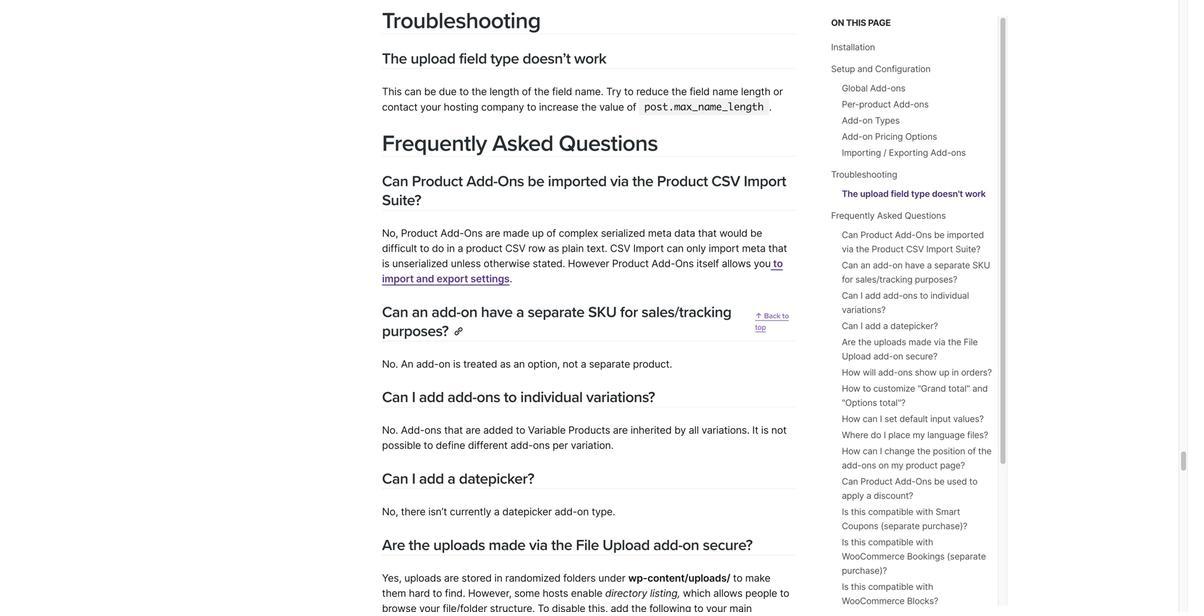 Task type: describe. For each thing, give the bounding box(es) containing it.
1 horizontal spatial that
[[698, 227, 717, 239]]

the inside which allows people to browse your file/folder structure. to disable this, add the following to your main
[[631, 603, 647, 613]]

variable
[[528, 424, 566, 437]]

no. for no. an add-on is treated as an option, not a separate product.
[[382, 358, 398, 370]]

1 horizontal spatial separate
[[589, 358, 630, 370]]

1 with from the top
[[916, 507, 933, 518]]

. inside post.max_name_length .
[[769, 101, 772, 113]]

1 horizontal spatial can an add-on have a separate sku for sales/tracking purposes? link
[[842, 260, 990, 285]]

a inside no, product add-ons are made up of complex serialized meta data that would be difficult to do in a product csv row as plain text. csv import can only import meta that is unserialized unless otherwise stated. however product add-ons itself allows you
[[458, 242, 463, 255]]

an inside can an add-on have a separate sku for sales/tracking purposes?
[[412, 303, 428, 322]]

per-product add-ons link
[[842, 99, 929, 110]]

0 horizontal spatial are the uploads made via the file upload add-on secure? link
[[382, 537, 753, 555]]

company
[[481, 101, 524, 113]]

suite? for can product add-ons be imported via the product csv import suite? can an add-on have a separate sku for sales/tracking purposes? can i add add-ons to individual variations? can i add a datepicker? are the uploads made via the file upload add-on secure? how will add-ons show up in orders? how to customize "grand total" and "options total"? how can i set default input values? where do i place my language files? how can i change the position of the add-ons on my product page? can product add-ons be used to apply a discount? is this compatible with smart coupons (separate purchase)? is this compatible with woocommerce bookings (separate purchase)? is this compatible with woocommerce blocks?
[[956, 244, 981, 255]]

pricing
[[875, 131, 903, 142]]

global
[[842, 83, 868, 94]]

no. for no. add-ons that are added to variable products are inherited by all variations. it is not possible to define different add-ons per variation.
[[382, 424, 398, 437]]

can inside can product add-ons be imported via the product csv import suite? can an add-on have a separate sku for sales/tracking purposes? can i add add-ons to individual variations? can i add a datepicker? are the uploads made via the file upload add-on secure? how will add-ons show up in orders? how to customize "grand total" and "options total"? how can i set default input values? where do i place my language files? how can i change the position of the add-ons on my product page? can product add-ons be used to apply a discount? is this compatible with smart coupons (separate purchase)? is this compatible with woocommerce bookings (separate purchase)? is this compatible with woocommerce blocks?
[[863, 446, 878, 457]]

reduce
[[636, 85, 669, 98]]

0 vertical spatial and
[[858, 64, 873, 74]]

will
[[863, 367, 876, 378]]

0 vertical spatial frequently asked questions link
[[382, 130, 658, 157]]

there
[[401, 506, 426, 518]]

1 horizontal spatial purchase)?
[[922, 521, 968, 532]]

2 vertical spatial uploads
[[404, 572, 441, 585]]

value
[[599, 101, 624, 113]]

post.max_name_length .
[[645, 101, 772, 113]]

isn't
[[428, 506, 447, 518]]

0 horizontal spatial are
[[382, 537, 405, 555]]

possible
[[382, 440, 421, 452]]

define
[[436, 440, 465, 452]]

secure? inside can product add-ons be imported via the product csv import suite? can an add-on have a separate sku for sales/tracking purposes? can i add add-ons to individual variations? can i add a datepicker? are the uploads made via the file upload add-on secure? how will add-ons show up in orders? how to customize "grand total" and "options total"? how can i set default input values? where do i place my language files? how can i change the position of the add-ons on my product page? can product add-ons be used to apply a discount? is this compatible with smart coupons (separate purchase)? is this compatible with woocommerce bookings (separate purchase)? is this compatible with woocommerce blocks?
[[906, 351, 938, 362]]

wp-
[[628, 572, 648, 585]]

upload for the upload field type doesn't work
[[860, 189, 889, 199]]

where
[[842, 430, 869, 441]]

0 horizontal spatial can i add add-ons to individual variations? link
[[382, 389, 655, 407]]

the for the upload field type doesn't work
[[842, 189, 858, 199]]

1 vertical spatial can an add-on have a separate sku for sales/tracking purposes? link
[[382, 303, 732, 341]]

options
[[906, 131, 937, 142]]

per-
[[842, 99, 859, 110]]

upload inside can product add-ons be imported via the product csv import suite? can an add-on have a separate sku for sales/tracking purposes? can i add add-ons to individual variations? can i add a datepicker? are the uploads made via the file upload add-on secure? how will add-ons show up in orders? how to customize "grand total" and "options total"? how can i set default input values? where do i place my language files? how can i change the position of the add-ons on my product page? can product add-ons be used to apply a discount? is this compatible with smart coupons (separate purchase)? is this compatible with woocommerce bookings (separate purchase)? is this compatible with woocommerce blocks?
[[842, 351, 871, 362]]

where do i place my language files? link
[[842, 430, 988, 441]]

up inside no, product add-ons are made up of complex serialized meta data that would be difficult to do in a product csv row as plain text. csv import can only import meta that is unserialized unless otherwise stated. however product add-ons itself allows you
[[532, 227, 544, 239]]

separate inside can an add-on have a separate sku for sales/tracking purposes?
[[528, 303, 585, 322]]

0 horizontal spatial (separate
[[881, 521, 920, 532]]

for inside can an add-on have a separate sku for sales/tracking purposes?
[[620, 303, 638, 322]]

or
[[773, 85, 783, 98]]

via inside can product add-ons be imported via the product csv import suite?
[[610, 172, 629, 191]]

0 horizontal spatial purchase)?
[[842, 566, 887, 576]]

back
[[764, 312, 781, 321]]

ons for can product add-ons be imported via the product csv import suite? can an add-on have a separate sku for sales/tracking purposes? can i add add-ons to individual variations? can i add a datepicker? are the uploads made via the file upload add-on secure? how will add-ons show up in orders? how to customize "grand total" and "options total"? how can i set default input values? where do i place my language files? how can i change the position of the add-ons on my product page? can product add-ons be used to apply a discount? is this compatible with smart coupons (separate purchase)? is this compatible with woocommerce bookings (separate purchase)? is this compatible with woocommerce blocks?
[[916, 230, 932, 240]]

hosting
[[444, 101, 479, 113]]

importing / exporting add-ons link
[[842, 147, 966, 158]]

name
[[713, 85, 738, 98]]

add- inside no. add-ons that are added to variable products are inherited by all variations. it is not possible to define different add-ons per variation.
[[511, 440, 533, 452]]

variations? inside can product add-ons be imported via the product csv import suite? can an add-on have a separate sku for sales/tracking purposes? can i add add-ons to individual variations? can i add a datepicker? are the uploads made via the file upload add-on secure? how will add-ons show up in orders? how to customize "grand total" and "options total"? how can i set default input values? where do i place my language files? how can i change the position of the add-ons on my product page? can product add-ons be used to apply a discount? is this compatible with smart coupons (separate purchase)? is this compatible with woocommerce bookings (separate purchase)? is this compatible with woocommerce blocks?
[[842, 305, 886, 315]]

add- inside can product add-ons be imported via the product csv import suite?
[[466, 172, 498, 191]]

the upload field type doesn't work link
[[382, 50, 607, 68]]

this
[[382, 85, 402, 98]]

how will add-ons show up in orders? link
[[842, 367, 992, 378]]

values?
[[953, 414, 984, 425]]

total"?
[[880, 398, 906, 408]]

doesn't
[[523, 50, 571, 68]]

orders?
[[961, 367, 992, 378]]

file inside can product add-ons be imported via the product csv import suite? can an add-on have a separate sku for sales/tracking purposes? can i add add-ons to individual variations? can i add a datepicker? are the uploads made via the file upload add-on secure? how will add-ons show up in orders? how to customize "grand total" and "options total"? how can i set default input values? where do i place my language files? how can i change the position of the add-ons on my product page? can product add-ons be used to apply a discount? is this compatible with smart coupons (separate purchase)? is this compatible with woocommerce bookings (separate purchase)? is this compatible with woocommerce blocks?
[[964, 337, 978, 348]]

add- inside can an add-on have a separate sku for sales/tracking purposes?
[[432, 303, 461, 322]]

2 woocommerce from the top
[[842, 596, 905, 607]]

is this compatible with woocommerce blocks? link
[[842, 582, 939, 607]]

troubleshooting link for the upload field type doesn't work
[[831, 169, 897, 180]]

variations.
[[702, 424, 750, 437]]

can inside can product add-ons be imported via the product csv import suite?
[[382, 172, 408, 191]]

1 vertical spatial frequently asked questions
[[831, 210, 946, 221]]

1 horizontal spatial meta
[[742, 242, 766, 255]]

no. add-ons that are added to variable products are inherited by all variations. it is not possible to define different add-ons per variation.
[[382, 424, 787, 452]]

top
[[755, 323, 766, 332]]

0 horizontal spatial can i add a datepicker? link
[[382, 470, 534, 489]]

1 vertical spatial variations?
[[586, 389, 655, 407]]

are inside can product add-ons be imported via the product csv import suite? can an add-on have a separate sku for sales/tracking purposes? can i add add-ons to individual variations? can i add a datepicker? are the uploads made via the file upload add-on secure? how will add-ons show up in orders? how to customize "grand total" and "options total"? how can i set default input values? where do i place my language files? how can i change the position of the add-ons on my product page? can product add-ons be used to apply a discount? is this compatible with smart coupons (separate purchase)? is this compatible with woocommerce bookings (separate purchase)? is this compatible with woocommerce blocks?
[[842, 337, 856, 348]]

0 horizontal spatial questions
[[559, 130, 658, 157]]

option,
[[528, 358, 560, 370]]

which allows people to browse your file/folder structure. to disable this, add the following to your main
[[382, 587, 790, 613]]

variation.
[[571, 440, 614, 452]]

export
[[437, 273, 468, 285]]

3 is from the top
[[842, 582, 849, 593]]

directory listing,
[[605, 587, 680, 600]]

imported for can product add-ons be imported via the product csv import suite? can an add-on have a separate sku for sales/tracking purposes? can i add add-ons to individual variations? can i add a datepicker? are the uploads made via the file upload add-on secure? how will add-ons show up in orders? how to customize "grand total" and "options total"? how can i set default input values? where do i place my language files? how can i change the position of the add-ons on my product page? can product add-ons be used to apply a discount? is this compatible with smart coupons (separate purchase)? is this compatible with woocommerce bookings (separate purchase)? is this compatible with woocommerce blocks?
[[947, 230, 984, 240]]

1 horizontal spatial (separate
[[947, 551, 986, 562]]

disable
[[552, 603, 586, 613]]

1 how from the top
[[842, 367, 861, 378]]

uploads inside can product add-ons be imported via the product csv import suite? can an add-on have a separate sku for sales/tracking purposes? can i add add-ons to individual variations? can i add a datepicker? are the uploads made via the file upload add-on secure? how will add-ons show up in orders? how to customize "grand total" and "options total"? how can i set default input values? where do i place my language files? how can i change the position of the add-ons on my product page? can product add-ons be used to apply a discount? is this compatible with smart coupons (separate purchase)? is this compatible with woocommerce bookings (separate purchase)? is this compatible with woocommerce blocks?
[[874, 337, 906, 348]]

no, product add-ons are made up of complex serialized meta data that would be difficult to do in a product csv row as plain text. csv import can only import meta that is unserialized unless otherwise stated. however product add-ons itself allows you
[[382, 227, 787, 270]]

installation
[[831, 42, 875, 53]]

3 compatible from the top
[[868, 582, 914, 593]]

it
[[752, 424, 759, 437]]

coupons
[[842, 521, 879, 532]]

be inside can product add-ons be imported via the product csv import suite?
[[528, 172, 544, 191]]

0 vertical spatial can i add add-ons to individual variations? link
[[842, 290, 969, 315]]

1 vertical spatial as
[[500, 358, 511, 370]]

ons for no, product add-ons are made up of complex serialized meta data that would be difficult to do in a product csv row as plain text. csv import can only import meta that is unserialized unless otherwise stated. however product add-ons itself allows you
[[464, 227, 483, 239]]

an inside can product add-ons be imported via the product csv import suite? can an add-on have a separate sku for sales/tracking purposes? can i add add-ons to individual variations? can i add a datepicker? are the uploads made via the file upload add-on secure? how will add-ons show up in orders? how to customize "grand total" and "options total"? how can i set default input values? where do i place my language files? how can i change the position of the add-ons on my product page? can product add-ons be used to apply a discount? is this compatible with smart coupons (separate purchase)? is this compatible with woocommerce bookings (separate purchase)? is this compatible with woocommerce blocks?
[[861, 260, 871, 271]]

increase
[[539, 101, 579, 113]]

asked for the bottom frequently asked questions "link"
[[877, 210, 903, 221]]

importing
[[842, 147, 881, 158]]

plain
[[562, 242, 584, 255]]

have inside can product add-ons be imported via the product csv import suite? can an add-on have a separate sku for sales/tracking purposes? can i add add-ons to individual variations? can i add a datepicker? are the uploads made via the file upload add-on secure? how will add-ons show up in orders? how to customize "grand total" and "options total"? how can i set default input values? where do i place my language files? how can i change the position of the add-ons on my product page? can product add-ons be used to apply a discount? is this compatible with smart coupons (separate purchase)? is this compatible with woocommerce bookings (separate purchase)? is this compatible with woocommerce blocks?
[[905, 260, 925, 271]]

add-on pricing options link
[[842, 131, 937, 142]]

position
[[933, 446, 965, 457]]

content/uploads/
[[648, 572, 731, 585]]

blocks?
[[907, 596, 939, 607]]

try
[[606, 85, 622, 98]]

per
[[553, 440, 568, 452]]

this can be due to the length of the field name. try to reduce the field name length or contact your hosting company to increase the value of
[[382, 85, 783, 113]]

troubleshooting for the upload field type doesn't work
[[831, 169, 897, 180]]

a inside can an add-on have a separate sku for sales/tracking purposes?
[[516, 303, 524, 322]]

otherwise
[[484, 257, 530, 270]]

stored
[[462, 572, 492, 585]]

2 with from the top
[[916, 537, 933, 548]]

0 vertical spatial not
[[563, 358, 578, 370]]

2 is from the top
[[842, 537, 849, 548]]

serialized
[[601, 227, 645, 239]]

to
[[538, 603, 549, 613]]

customize
[[874, 383, 915, 394]]

browse
[[382, 603, 417, 613]]

1 horizontal spatial can product add-ons be imported via the product csv import suite? link
[[842, 230, 984, 255]]

1 vertical spatial frequently asked questions link
[[831, 210, 946, 221]]

can inside no, product add-ons are made up of complex serialized meta data that would be difficult to do in a product csv row as plain text. csv import can only import meta that is unserialized unless otherwise stated. however product add-ons itself allows you
[[667, 242, 684, 255]]

be inside no, product add-ons are made up of complex serialized meta data that would be difficult to do in a product csv row as plain text. csv import can only import meta that is unserialized unless otherwise stated. however product add-ons itself allows you
[[750, 227, 762, 239]]

of inside no, product add-ons are made up of complex serialized meta data that would be difficult to do in a product csv row as plain text. csv import can only import meta that is unserialized unless otherwise stated. however product add-ons itself allows you
[[547, 227, 556, 239]]

field down importing / exporting add-ons link at the right of the page
[[891, 189, 909, 199]]

work for the upload field type doesn't work
[[574, 50, 607, 68]]

currently
[[450, 506, 491, 518]]

different
[[468, 440, 508, 452]]

can i add a datepicker?
[[382, 470, 534, 489]]

product.
[[633, 358, 672, 370]]

page
[[868, 17, 891, 28]]

is inside no, product add-ons are made up of complex serialized meta data that would be difficult to do in a product csv row as plain text. csv import can only import meta that is unserialized unless otherwise stated. however product add-ons itself allows you
[[382, 257, 390, 270]]

0 horizontal spatial my
[[891, 460, 904, 471]]

csv down serialized
[[610, 242, 631, 255]]

installation link
[[831, 42, 875, 53]]

the upload field type doesn't work link
[[842, 189, 986, 199]]

add- inside no. add-ons that are added to variable products are inherited by all variations. it is not possible to define different add-ons per variation.
[[401, 424, 425, 437]]

data
[[674, 227, 695, 239]]

text.
[[587, 242, 608, 255]]

0 vertical spatial are the uploads made via the file upload add-on secure? link
[[842, 337, 978, 362]]

set
[[885, 414, 897, 425]]

↑ back to top link
[[755, 311, 795, 341]]

csv inside can product add-ons be imported via the product csv import suite? can an add-on have a separate sku for sales/tracking purposes? can i add add-ons to individual variations? can i add a datepicker? are the uploads made via the file upload add-on secure? how will add-ons show up in orders? how to customize "grand total" and "options total"? how can i set default input values? where do i place my language files? how can i change the position of the add-ons on my product page? can product add-ons be used to apply a discount? is this compatible with smart coupons (separate purchase)? is this compatible with woocommerce bookings (separate purchase)? is this compatible with woocommerce blocks?
[[906, 244, 924, 255]]

2 vertical spatial an
[[514, 358, 525, 370]]

0 vertical spatial frequently asked questions
[[382, 130, 658, 157]]

0 horizontal spatial datepicker?
[[459, 470, 534, 489]]

do inside no, product add-ons are made up of complex serialized meta data that would be difficult to do in a product csv row as plain text. csv import can only import meta that is unserialized unless otherwise stated. however product add-ons itself allows you
[[432, 242, 444, 255]]

2 compatible from the top
[[868, 537, 914, 548]]

settings
[[471, 273, 510, 285]]

made inside can product add-ons be imported via the product csv import suite? can an add-on have a separate sku for sales/tracking purposes? can i add add-ons to individual variations? can i add a datepicker? are the uploads made via the file upload add-on secure? how will add-ons show up in orders? how to customize "grand total" and "options total"? how can i set default input values? where do i place my language files? how can i change the position of the add-ons on my product page? can product add-ons be used to apply a discount? is this compatible with smart coupons (separate purchase)? is this compatible with woocommerce bookings (separate purchase)? is this compatible with woocommerce blocks?
[[909, 337, 932, 348]]

post.max_name_length
[[645, 101, 764, 113]]

are inside no, product add-ons are made up of complex serialized meta data that would be difficult to do in a product csv row as plain text. csv import can only import meta that is unserialized unless otherwise stated. however product add-ons itself allows you
[[486, 227, 500, 239]]

↑ back to top
[[755, 312, 789, 332]]

0 vertical spatial can i add a datepicker? link
[[842, 321, 938, 332]]

products
[[569, 424, 610, 437]]

1 vertical spatial uploads
[[433, 537, 485, 555]]

/
[[884, 147, 887, 158]]

2 vertical spatial made
[[489, 537, 526, 555]]

0 horizontal spatial individual
[[520, 389, 583, 407]]

1 horizontal spatial questions
[[905, 210, 946, 221]]

change
[[885, 446, 915, 457]]

make
[[745, 572, 771, 585]]

find.
[[445, 587, 465, 600]]

1 vertical spatial that
[[769, 242, 787, 255]]

ons for can product add-ons be imported via the product csv import suite?
[[498, 172, 524, 191]]

0 vertical spatial meta
[[648, 227, 672, 239]]

apply
[[842, 491, 864, 501]]

people
[[745, 587, 777, 600]]

sku inside can an add-on have a separate sku for sales/tracking purposes?
[[588, 303, 617, 322]]

0 horizontal spatial secure?
[[703, 537, 753, 555]]

discount?
[[874, 491, 913, 501]]

import for can product add-ons be imported via the product csv import suite? can an add-on have a separate sku for sales/tracking purposes? can i add add-ons to individual variations? can i add a datepicker? are the uploads made via the file upload add-on secure? how will add-ons show up in orders? how to customize "grand total" and "options total"? how can i set default input values? where do i place my language files? how can i change the position of the add-ons on my product page? can product add-ons be used to apply a discount? is this compatible with smart coupons (separate purchase)? is this compatible with woocommerce bookings (separate purchase)? is this compatible with woocommerce blocks?
[[926, 244, 953, 255]]

main
[[730, 603, 752, 613]]

files?
[[967, 430, 988, 441]]

would
[[720, 227, 748, 239]]



Task type: vqa. For each thing, say whether or not it's contained in the screenshot.
New account waiting period Link
no



Task type: locate. For each thing, give the bounding box(es) containing it.
product inside global add-ons per-product add-ons add-on types add-on pricing options importing / exporting add-ons
[[859, 99, 891, 110]]

randomized
[[505, 572, 561, 585]]

2 horizontal spatial is
[[761, 424, 769, 437]]

imported inside can product add-ons be imported via the product csv import suite?
[[548, 172, 607, 191]]

0 vertical spatial the
[[382, 50, 407, 68]]

in inside can product add-ons be imported via the product csv import suite? can an add-on have a separate sku for sales/tracking purposes? can i add add-ons to individual variations? can i add a datepicker? are the uploads made via the file upload add-on secure? how will add-ons show up in orders? how to customize "grand total" and "options total"? how can i set default input values? where do i place my language files? how can i change the position of the add-ons on my product page? can product add-ons be used to apply a discount? is this compatible with smart coupons (separate purchase)? is this compatible with woocommerce bookings (separate purchase)? is this compatible with woocommerce blocks?
[[952, 367, 959, 378]]

allows up main
[[714, 587, 743, 600]]

1 horizontal spatial .
[[769, 101, 772, 113]]

stated.
[[533, 257, 565, 270]]

troubleshooting link
[[382, 7, 541, 35], [831, 169, 897, 180]]

be inside this can be due to the length of the field name. try to reduce the field name length or contact your hosting company to increase the value of
[[424, 85, 436, 98]]

0 horizontal spatial upload
[[603, 537, 650, 555]]

no. up the possible
[[382, 424, 398, 437]]

in inside no, product add-ons are made up of complex serialized meta data that would be difficult to do in a product csv row as plain text. csv import can only import meta that is unserialized unless otherwise stated. however product add-ons itself allows you
[[447, 242, 455, 255]]

suite? for can product add-ons be imported via the product csv import suite?
[[382, 191, 421, 210]]

troubleshooting
[[382, 7, 541, 35], [831, 169, 897, 180]]

compatible down is this compatible with smart coupons (separate purchase)? link
[[868, 537, 914, 548]]

imported down doesn't
[[947, 230, 984, 240]]

"grand
[[918, 383, 946, 394]]

up right show
[[939, 367, 950, 378]]

2 vertical spatial can
[[863, 446, 878, 457]]

type for doesn't
[[911, 189, 930, 199]]

variations? up inherited
[[586, 389, 655, 407]]

individual inside can product add-ons be imported via the product csv import suite? can an add-on have a separate sku for sales/tracking purposes? can i add add-ons to individual variations? can i add a datepicker? are the uploads made via the file upload add-on secure? how will add-ons show up in orders? how to customize "grand total" and "options total"? how can i set default input values? where do i place my language files? how can i change the position of the add-ons on my product page? can product add-ons be used to apply a discount? is this compatible with smart coupons (separate purchase)? is this compatible with woocommerce bookings (separate purchase)? is this compatible with woocommerce blocks?
[[931, 290, 969, 301]]

import
[[744, 172, 786, 191], [633, 242, 664, 255], [926, 244, 953, 255]]

0 vertical spatial file
[[964, 337, 978, 348]]

1 horizontal spatial have
[[905, 260, 925, 271]]

0 horizontal spatial sku
[[588, 303, 617, 322]]

2 vertical spatial compatible
[[868, 582, 914, 593]]

woocommerce down coupons
[[842, 551, 905, 562]]

are the uploads made via the file upload add-on secure? link
[[842, 337, 978, 362], [382, 537, 753, 555]]

datepicker
[[502, 506, 552, 518]]

which
[[683, 587, 711, 600]]

length up company
[[490, 85, 519, 98]]

1 vertical spatial upload
[[860, 189, 889, 199]]

product up the unless
[[466, 242, 503, 255]]

upload down /
[[860, 189, 889, 199]]

0 vertical spatial can product add-ons be imported via the product csv import suite? link
[[382, 172, 786, 210]]

work
[[574, 50, 607, 68], [965, 189, 986, 199]]

not right option,
[[563, 358, 578, 370]]

your inside this can be due to the length of the field name. try to reduce the field name length or contact your hosting company to increase the value of
[[420, 101, 441, 113]]

2 no. from the top
[[382, 424, 398, 437]]

in up total"
[[952, 367, 959, 378]]

purchase)?
[[922, 521, 968, 532], [842, 566, 887, 576]]

1 horizontal spatial are
[[842, 337, 856, 348]]

3 with from the top
[[916, 582, 933, 593]]

upload for the upload field type doesn't work
[[411, 50, 456, 68]]

file
[[964, 337, 978, 348], [576, 537, 599, 555]]

3 how from the top
[[842, 414, 861, 425]]

add-on types link
[[842, 115, 900, 126]]

is inside no. add-ons that are added to variable products are inherited by all variations. it is not possible to define different add-ons per variation.
[[761, 424, 769, 437]]

no, there isn't currently a datepicker add-on type.
[[382, 506, 615, 518]]

with up blocks?
[[916, 582, 933, 593]]

1 horizontal spatial in
[[495, 572, 503, 585]]

frequently asked questions down company
[[382, 130, 658, 157]]

no, up difficult
[[382, 227, 398, 239]]

that up you
[[769, 242, 787, 255]]

1 vertical spatial are
[[382, 537, 405, 555]]

separate
[[934, 260, 970, 271], [528, 303, 585, 322], [589, 358, 630, 370]]

1 horizontal spatial frequently
[[831, 210, 875, 221]]

to import and export settings link
[[382, 257, 783, 285]]

frequently asked questions down the upload field type doesn't work link
[[831, 210, 946, 221]]

1 vertical spatial file
[[576, 537, 599, 555]]

1 horizontal spatial imported
[[947, 230, 984, 240]]

datepicker? up no, there isn't currently a datepicker add-on type.
[[459, 470, 534, 489]]

import inside can product add-ons be imported via the product csv import suite?
[[744, 172, 786, 191]]

meta up you
[[742, 242, 766, 255]]

0 horizontal spatial sales/tracking
[[642, 303, 732, 322]]

no. inside no. add-ons that are added to variable products are inherited by all variations. it is not possible to define different add-ons per variation.
[[382, 424, 398, 437]]

can product add-ons be imported via the product csv import suite? link up "complex"
[[382, 172, 786, 210]]

1 vertical spatial .
[[510, 273, 512, 285]]

meta left "data"
[[648, 227, 672, 239]]

of right value
[[627, 101, 636, 113]]

however
[[568, 257, 609, 270]]

as inside no, product add-ons are made up of complex serialized meta data that would be difficult to do in a product csv row as plain text. csv import can only import meta that is unserialized unless otherwise stated. however product add-ons itself allows you
[[548, 242, 559, 255]]

questions
[[559, 130, 658, 157], [905, 210, 946, 221]]

inherited
[[631, 424, 672, 437]]

uploads up hard
[[404, 572, 441, 585]]

datepicker? up how will add-ons show up in orders? link
[[891, 321, 938, 332]]

compatible down discount?
[[868, 507, 914, 518]]

0 vertical spatial sku
[[973, 260, 990, 271]]

for inside can product add-ons be imported via the product csv import suite? can an add-on have a separate sku for sales/tracking purposes? can i add add-ons to individual variations? can i add a datepicker? are the uploads made via the file upload add-on secure? how will add-ons show up in orders? how to customize "grand total" and "options total"? how can i set default input values? where do i place my language files? how can i change the position of the add-ons on my product page? can product add-ons be used to apply a discount? is this compatible with smart coupons (separate purchase)? is this compatible with woocommerce bookings (separate purchase)? is this compatible with woocommerce blocks?
[[842, 274, 853, 285]]

are up otherwise at top
[[486, 227, 500, 239]]

questions down value
[[559, 130, 658, 157]]

as
[[548, 242, 559, 255], [500, 358, 511, 370]]

datepicker? inside can product add-ons be imported via the product csv import suite? can an add-on have a separate sku for sales/tracking purposes? can i add add-ons to individual variations? can i add a datepicker? are the uploads made via the file upload add-on secure? how will add-ons show up in orders? how to customize "grand total" and "options total"? how can i set default input values? where do i place my language files? how can i change the position of the add-ons on my product page? can product add-ons be used to apply a discount? is this compatible with smart coupons (separate purchase)? is this compatible with woocommerce bookings (separate purchase)? is this compatible with woocommerce blocks?
[[891, 321, 938, 332]]

0 horizontal spatial is
[[382, 257, 390, 270]]

import inside to import and export settings
[[382, 273, 414, 285]]

is left treated
[[453, 358, 461, 370]]

1 horizontal spatial are the uploads made via the file upload add-on secure? link
[[842, 337, 978, 362]]

asked down the upload field type doesn't work link
[[877, 210, 903, 221]]

import down unserialized
[[382, 273, 414, 285]]

frequently asked questions link down the upload field type doesn't work link
[[831, 210, 946, 221]]

1 horizontal spatial not
[[772, 424, 787, 437]]

0 horizontal spatial import
[[382, 273, 414, 285]]

of up company
[[522, 85, 531, 98]]

1 vertical spatial datepicker?
[[459, 470, 534, 489]]

show
[[915, 367, 937, 378]]

with up bookings
[[916, 537, 933, 548]]

the upload field type doesn't work
[[382, 50, 607, 68]]

no, for no, product add-ons are made up of complex serialized meta data that would be difficult to do in a product csv row as plain text. csv import can only import meta that is unserialized unless otherwise stated. however product add-ons itself allows you
[[382, 227, 398, 239]]

2 horizontal spatial an
[[861, 260, 871, 271]]

troubleshooting for the upload field type doesn't work
[[382, 7, 541, 35]]

made inside no, product add-ons are made up of complex serialized meta data that would be difficult to do in a product csv row as plain text. csv import can only import meta that is unserialized unless otherwise stated. however product add-ons itself allows you
[[503, 227, 529, 239]]

file up folders
[[576, 537, 599, 555]]

to make them hard to find. however, some hosts enable
[[382, 572, 771, 600]]

troubleshooting link up the upload field type doesn't work link
[[382, 7, 541, 35]]

them
[[382, 587, 406, 600]]

how up where
[[842, 414, 861, 425]]

no, inside no, product add-ons are made up of complex serialized meta data that would be difficult to do in a product csv row as plain text. csv import can only import meta that is unserialized unless otherwise stated. however product add-ons itself allows you
[[382, 227, 398, 239]]

sku
[[973, 260, 990, 271], [588, 303, 617, 322]]

can an add-on have a separate sku for sales/tracking purposes?
[[382, 303, 732, 341]]

1 vertical spatial can i add add-ons to individual variations? link
[[382, 389, 655, 407]]

1 vertical spatial is
[[453, 358, 461, 370]]

allows inside no, product add-ons are made up of complex serialized meta data that would be difficult to do in a product csv row as plain text. csv import can only import meta that is unserialized unless otherwise stated. however product add-ons itself allows you
[[722, 257, 751, 270]]

are left inherited
[[613, 424, 628, 437]]

"options
[[842, 398, 877, 408]]

sku inside can product add-ons be imported via the product csv import suite? can an add-on have a separate sku for sales/tracking purposes? can i add add-ons to individual variations? can i add a datepicker? are the uploads made via the file upload add-on secure? how will add-ons show up in orders? how to customize "grand total" and "options total"? how can i set default input values? where do i place my language files? how can i change the position of the add-ons on my product page? can product add-ons be used to apply a discount? is this compatible with smart coupons (separate purchase)? is this compatible with woocommerce bookings (separate purchase)? is this compatible with woocommerce blocks?
[[973, 260, 990, 271]]

is
[[382, 257, 390, 270], [453, 358, 461, 370], [761, 424, 769, 437]]

of inside can product add-ons be imported via the product csv import suite? can an add-on have a separate sku for sales/tracking purposes? can i add add-ons to individual variations? can i add a datepicker? are the uploads made via the file upload add-on secure? how will add-ons show up in orders? how to customize "grand total" and "options total"? how can i set default input values? where do i place my language files? how can i change the position of the add-ons on my product page? can product add-ons be used to apply a discount? is this compatible with smart coupons (separate purchase)? is this compatible with woocommerce bookings (separate purchase)? is this compatible with woocommerce blocks?
[[968, 446, 976, 457]]

uploads up will
[[874, 337, 906, 348]]

import for can product add-ons be imported via the product csv import suite?
[[744, 172, 786, 191]]

setup and configuration
[[831, 64, 931, 74]]

2 horizontal spatial can
[[863, 446, 878, 457]]

your down which
[[706, 603, 727, 613]]

of
[[522, 85, 531, 98], [627, 101, 636, 113], [547, 227, 556, 239], [968, 446, 976, 457]]

0 vertical spatial allows
[[722, 257, 751, 270]]

of down the files?
[[968, 446, 976, 457]]

1 vertical spatial an
[[412, 303, 428, 322]]

no, left "there" at the bottom of the page
[[382, 506, 398, 518]]

1 vertical spatial have
[[481, 303, 513, 322]]

can i add a datepicker? link down define
[[382, 470, 534, 489]]

0 vertical spatial an
[[861, 260, 871, 271]]

0 vertical spatial are
[[842, 337, 856, 348]]

2 vertical spatial that
[[444, 424, 463, 437]]

2 vertical spatial and
[[973, 383, 988, 394]]

0 horizontal spatial have
[[481, 303, 513, 322]]

no, for no, there isn't currently a datepicker add-on type.
[[382, 506, 398, 518]]

0 horizontal spatial the
[[382, 50, 407, 68]]

2 horizontal spatial that
[[769, 242, 787, 255]]

your down due
[[420, 101, 441, 113]]

imported up "complex"
[[548, 172, 607, 191]]

work up name.
[[574, 50, 607, 68]]

made up how will add-ons show up in orders? link
[[909, 337, 932, 348]]

to import and export settings
[[382, 257, 783, 285]]

up inside can product add-ons be imported via the product csv import suite? can an add-on have a separate sku for sales/tracking purposes? can i add add-ons to individual variations? can i add a datepicker? are the uploads made via the file upload add-on secure? how will add-ons show up in orders? how to customize "grand total" and "options total"? how can i set default input values? where do i place my language files? how can i change the position of the add-ons on my product page? can product add-ons be used to apply a discount? is this compatible with smart coupons (separate purchase)? is this compatible with woocommerce bookings (separate purchase)? is this compatible with woocommerce blocks?
[[939, 367, 950, 378]]

field up hosting
[[459, 50, 487, 68]]

is down difficult
[[382, 257, 390, 270]]

the
[[472, 85, 487, 98], [534, 85, 549, 98], [672, 85, 687, 98], [581, 101, 597, 113], [633, 172, 654, 191], [856, 244, 869, 255], [858, 337, 872, 348], [948, 337, 962, 348], [917, 446, 931, 457], [978, 446, 992, 457], [409, 537, 430, 555], [551, 537, 572, 555], [631, 603, 647, 613]]

2 length from the left
[[741, 85, 771, 98]]

by
[[675, 424, 686, 437]]

1 horizontal spatial can
[[667, 242, 684, 255]]

a
[[458, 242, 463, 255], [927, 260, 932, 271], [516, 303, 524, 322], [883, 321, 888, 332], [581, 358, 586, 370], [448, 470, 455, 489], [867, 491, 872, 501], [494, 506, 500, 518]]

contact
[[382, 101, 418, 113]]

0 vertical spatial imported
[[548, 172, 607, 191]]

used
[[947, 476, 967, 487]]

import inside can product add-ons be imported via the product csv import suite? can an add-on have a separate sku for sales/tracking purposes? can i add add-ons to individual variations? can i add a datepicker? are the uploads made via the file upload add-on secure? how will add-ons show up in orders? how to customize "grand total" and "options total"? how can i set default input values? where do i place my language files? how can i change the position of the add-ons on my product page? can product add-ons be used to apply a discount? is this compatible with smart coupons (separate purchase)? is this compatible with woocommerce bookings (separate purchase)? is this compatible with woocommerce blocks?
[[926, 244, 953, 255]]

can
[[382, 172, 408, 191], [842, 230, 858, 240], [842, 260, 858, 271], [842, 290, 858, 301], [382, 303, 408, 322], [842, 321, 858, 332], [382, 389, 408, 407], [382, 470, 408, 489], [842, 476, 858, 487]]

(separate right bookings
[[947, 551, 986, 562]]

my down default on the bottom right of page
[[913, 430, 925, 441]]

uploads down currently
[[433, 537, 485, 555]]

my
[[913, 430, 925, 441], [891, 460, 904, 471]]

import down serialized
[[633, 242, 664, 255]]

and inside can product add-ons be imported via the product csv import suite? can an add-on have a separate sku for sales/tracking purposes? can i add add-ons to individual variations? can i add a datepicker? are the uploads made via the file upload add-on secure? how will add-ons show up in orders? how to customize "grand total" and "options total"? how can i set default input values? where do i place my language files? how can i change the position of the add-ons on my product page? can product add-ons be used to apply a discount? is this compatible with smart coupons (separate purchase)? is this compatible with woocommerce bookings (separate purchase)? is this compatible with woocommerce blocks?
[[973, 383, 988, 394]]

separate inside can product add-ons be imported via the product csv import suite? can an add-on have a separate sku for sales/tracking purposes? can i add add-ons to individual variations? can i add a datepicker? are the uploads made via the file upload add-on secure? how will add-ons show up in orders? how to customize "grand total" and "options total"? how can i set default input values? where do i place my language files? how can i change the position of the add-ons on my product page? can product add-ons be used to apply a discount? is this compatible with smart coupons (separate purchase)? is this compatible with woocommerce bookings (separate purchase)? is this compatible with woocommerce blocks?
[[934, 260, 970, 271]]

the up the this
[[382, 50, 407, 68]]

1 horizontal spatial can i add a datepicker? link
[[842, 321, 938, 332]]

sales/tracking inside can an add-on have a separate sku for sales/tracking purposes?
[[642, 303, 732, 322]]

an
[[401, 358, 414, 370]]

purchase)? down smart
[[922, 521, 968, 532]]

frequently asked questions
[[382, 130, 658, 157], [831, 210, 946, 221]]

0 vertical spatial can an add-on have a separate sku for sales/tracking purposes? link
[[842, 260, 990, 285]]

0 horizontal spatial file
[[576, 537, 599, 555]]

row
[[528, 242, 546, 255]]

1 woocommerce from the top
[[842, 551, 905, 562]]

add-
[[870, 83, 891, 94], [894, 99, 914, 110], [842, 115, 863, 126], [842, 131, 863, 142], [931, 147, 951, 158], [466, 172, 498, 191], [441, 227, 464, 239], [895, 230, 916, 240], [652, 257, 675, 270], [401, 424, 425, 437], [895, 476, 916, 487]]

is
[[842, 507, 849, 518], [842, 537, 849, 548], [842, 582, 849, 593]]

yes, uploads are stored in randomized folders under wp-content/uploads/
[[382, 572, 731, 585]]

can down "data"
[[667, 242, 684, 255]]

0 vertical spatial is
[[382, 257, 390, 270]]

product inside can product add-ons be imported via the product csv import suite? can an add-on have a separate sku for sales/tracking purposes? can i add add-ons to individual variations? can i add a datepicker? are the uploads made via the file upload add-on secure? how will add-ons show up in orders? how to customize "grand total" and "options total"? how can i set default input values? where do i place my language files? how can i change the position of the add-ons on my product page? can product add-ons be used to apply a discount? is this compatible with smart coupons (separate purchase)? is this compatible with woocommerce bookings (separate purchase)? is this compatible with woocommerce blocks?
[[906, 460, 938, 471]]

the
[[382, 50, 407, 68], [842, 189, 858, 199]]

1 no. from the top
[[382, 358, 398, 370]]

this
[[846, 17, 866, 28], [851, 507, 866, 518], [851, 537, 866, 548], [851, 582, 866, 593]]

troubleshooting link for the upload field type doesn't work
[[382, 7, 541, 35]]

language
[[928, 430, 965, 441]]

suite?
[[382, 191, 421, 210], [956, 244, 981, 255]]

are up the "options
[[842, 337, 856, 348]]

0 horizontal spatial do
[[432, 242, 444, 255]]

1 vertical spatial no,
[[382, 506, 398, 518]]

1 is from the top
[[842, 507, 849, 518]]

ons
[[498, 172, 524, 191], [464, 227, 483, 239], [916, 230, 932, 240], [675, 257, 694, 270], [916, 476, 932, 487]]

allows inside which allows people to browse your file/folder structure. to disable this, add the following to your main
[[714, 587, 743, 600]]

product inside no, product add-ons are made up of complex serialized meta data that would be difficult to do in a product csv row as plain text. csv import can only import meta that is unserialized unless otherwise stated. however product add-ons itself allows you
[[466, 242, 503, 255]]

do
[[432, 242, 444, 255], [871, 430, 882, 441]]

input
[[931, 414, 951, 425]]

0 horizontal spatial type
[[491, 50, 519, 68]]

doesn't
[[932, 189, 963, 199]]

purposes? inside can product add-ons be imported via the product csv import suite? can an add-on have a separate sku for sales/tracking purposes? can i add add-ons to individual variations? can i add a datepicker? are the uploads made via the file upload add-on secure? how will add-ons show up in orders? how to customize "grand total" and "options total"? how can i set default input values? where do i place my language files? how can i change the position of the add-ons on my product page? can product add-ons be used to apply a discount? is this compatible with smart coupons (separate purchase)? is this compatible with woocommerce bookings (separate purchase)? is this compatible with woocommerce blocks?
[[915, 274, 958, 285]]

can up contact
[[405, 85, 422, 98]]

0 vertical spatial asked
[[492, 130, 553, 157]]

0 horizontal spatial can an add-on have a separate sku for sales/tracking purposes? link
[[382, 303, 732, 341]]

0 horizontal spatial purposes?
[[382, 322, 449, 341]]

0 horizontal spatial in
[[447, 242, 455, 255]]

in up however,
[[495, 572, 503, 585]]

1 vertical spatial made
[[909, 337, 932, 348]]

due
[[439, 85, 457, 98]]

1 vertical spatial type
[[911, 189, 930, 199]]

1 vertical spatial frequently
[[831, 210, 875, 221]]

1 horizontal spatial frequently asked questions link
[[831, 210, 946, 221]]

file/folder
[[443, 603, 487, 613]]

that up define
[[444, 424, 463, 437]]

1 vertical spatial allows
[[714, 587, 743, 600]]

the down importing
[[842, 189, 858, 199]]

suite? up difficult
[[382, 191, 421, 210]]

0 horizontal spatial variations?
[[586, 389, 655, 407]]

0 vertical spatial woocommerce
[[842, 551, 905, 562]]

do inside can product add-ons be imported via the product csv import suite? can an add-on have a separate sku for sales/tracking purposes? can i add add-ons to individual variations? can i add a datepicker? are the uploads made via the file upload add-on secure? how will add-ons show up in orders? how to customize "grand total" and "options total"? how can i set default input values? where do i place my language files? how can i change the position of the add-ons on my product page? can product add-ons be used to apply a discount? is this compatible with smart coupons (separate purchase)? is this compatible with woocommerce bookings (separate purchase)? is this compatible with woocommerce blocks?
[[871, 430, 882, 441]]

made down no, there isn't currently a datepicker add-on type.
[[489, 537, 526, 555]]

can product add-ons be imported via the product csv import suite? can an add-on have a separate sku for sales/tracking purposes? can i add add-ons to individual variations? can i add a datepicker? are the uploads made via the file upload add-on secure? how will add-ons show up in orders? how to customize "grand total" and "options total"? how can i set default input values? where do i place my language files? how can i change the position of the add-ons on my product page? can product add-ons be used to apply a discount? is this compatible with smart coupons (separate purchase)? is this compatible with woocommerce bookings (separate purchase)? is this compatible with woocommerce blocks?
[[842, 230, 992, 607]]

your down hard
[[419, 603, 440, 613]]

1 horizontal spatial is
[[453, 358, 461, 370]]

(separate
[[881, 521, 920, 532], [947, 551, 986, 562]]

woocommerce left blocks?
[[842, 596, 905, 607]]

that
[[698, 227, 717, 239], [769, 242, 787, 255], [444, 424, 463, 437]]

2 horizontal spatial in
[[952, 367, 959, 378]]

1 vertical spatial compatible
[[868, 537, 914, 548]]

0 vertical spatial with
[[916, 507, 933, 518]]

1 horizontal spatial file
[[964, 337, 978, 348]]

not inside no. add-ons that are added to variable products are inherited by all variations. it is not possible to define different add-ons per variation.
[[772, 424, 787, 437]]

setup
[[831, 64, 855, 74]]

upload up "wp-"
[[603, 537, 650, 555]]

2 no, from the top
[[382, 506, 398, 518]]

import inside no, product add-ons are made up of complex serialized meta data that would be difficult to do in a product csv row as plain text. csv import can only import meta that is unserialized unless otherwise stated. however product add-ons itself allows you
[[633, 242, 664, 255]]

0 vertical spatial as
[[548, 242, 559, 255]]

are up 'different'
[[466, 424, 481, 437]]

is right it
[[761, 424, 769, 437]]

can inside this can be due to the length of the field name. try to reduce the field name length or contact your hosting company to increase the value of
[[405, 85, 422, 98]]

are up yes,
[[382, 537, 405, 555]]

can i add a datepicker? link up will
[[842, 321, 938, 332]]

troubleshooting down importing
[[831, 169, 897, 180]]

name.
[[575, 85, 604, 98]]

the inside can product add-ons be imported via the product csv import suite?
[[633, 172, 654, 191]]

0 vertical spatial secure?
[[906, 351, 938, 362]]

import up would
[[744, 172, 786, 191]]

allows left you
[[722, 257, 751, 270]]

2 horizontal spatial separate
[[934, 260, 970, 271]]

folders
[[563, 572, 596, 585]]

suite? inside can product add-ons be imported via the product csv import suite?
[[382, 191, 421, 210]]

do down can i
[[871, 430, 882, 441]]

0 horizontal spatial can product add-ons be imported via the product csv import suite? link
[[382, 172, 786, 210]]

have inside can an add-on have a separate sku for sales/tracking purposes?
[[481, 303, 513, 322]]

product down global add-ons link
[[859, 99, 891, 110]]

and up global add-ons link
[[858, 64, 873, 74]]

0 vertical spatial made
[[503, 227, 529, 239]]

1 vertical spatial import
[[382, 273, 414, 285]]

ons inside can product add-ons be imported via the product csv import suite?
[[498, 172, 524, 191]]

1 no, from the top
[[382, 227, 398, 239]]

in up the unless
[[447, 242, 455, 255]]

types
[[875, 115, 900, 126]]

secure? up show
[[906, 351, 938, 362]]

1 horizontal spatial length
[[741, 85, 771, 98]]

global add-ons link
[[842, 83, 906, 94]]

imported inside can product add-ons be imported via the product csv import suite? can an add-on have a separate sku for sales/tracking purposes? can i add add-ons to individual variations? can i add a datepicker? are the uploads made via the file upload add-on secure? how will add-ons show up in orders? how to customize "grand total" and "options total"? how can i set default input values? where do i place my language files? how can i change the position of the add-ons on my product page? can product add-ons be used to apply a discount? is this compatible with smart coupons (separate purchase)? is this compatible with woocommerce bookings (separate purchase)? is this compatible with woocommerce blocks?
[[947, 230, 984, 240]]

type left doesn't
[[911, 189, 930, 199]]

as right treated
[[500, 358, 511, 370]]

length left the or
[[741, 85, 771, 98]]

import inside no, product add-ons are made up of complex serialized meta data that would be difficult to do in a product csv row as plain text. csv import can only import meta that is unserialized unless otherwise stated. however product add-ons itself allows you
[[709, 242, 739, 255]]

0 vertical spatial is
[[842, 507, 849, 518]]

can down where
[[863, 446, 878, 457]]

type for doesn't
[[491, 50, 519, 68]]

1 horizontal spatial sales/tracking
[[856, 274, 913, 285]]

add inside which allows people to browse your file/folder structure. to disable this, add the following to your main
[[611, 603, 629, 613]]

asked for the top frequently asked questions "link"
[[492, 130, 553, 157]]

suite? down doesn't
[[956, 244, 981, 255]]

field up increase
[[552, 85, 572, 98]]

1 vertical spatial work
[[965, 189, 986, 199]]

of left "complex"
[[547, 227, 556, 239]]

can product add-ons be imported via the product csv import suite?
[[382, 172, 786, 210]]

variations? up will
[[842, 305, 886, 315]]

1 vertical spatial separate
[[528, 303, 585, 322]]

how can i set default input values? link
[[842, 414, 984, 425]]

purposes? inside can an add-on have a separate sku for sales/tracking purposes?
[[382, 322, 449, 341]]

the for the upload field type doesn't work
[[382, 50, 407, 68]]

no. left an
[[382, 358, 398, 370]]

on
[[863, 115, 873, 126], [863, 131, 873, 142], [893, 260, 903, 271], [461, 303, 478, 322], [893, 351, 903, 362], [439, 358, 451, 370], [879, 460, 889, 471], [577, 506, 589, 518], [683, 537, 699, 555]]

suite? inside can product add-ons be imported via the product csv import suite? can an add-on have a separate sku for sales/tracking purposes? can i add add-ons to individual variations? can i add a datepicker? are the uploads made via the file upload add-on secure? how will add-ons show up in orders? how to customize "grand total" and "options total"? how can i set default input values? where do i place my language files? how can i change the position of the add-ons on my product page? can product add-ons be used to apply a discount? is this compatible with smart coupons (separate purchase)? is this compatible with woocommerce bookings (separate purchase)? is this compatible with woocommerce blocks?
[[956, 244, 981, 255]]

added
[[483, 424, 513, 437]]

1 horizontal spatial do
[[871, 430, 882, 441]]

1 vertical spatial product
[[466, 242, 503, 255]]

up up row
[[532, 227, 544, 239]]

1 vertical spatial troubleshooting link
[[831, 169, 897, 180]]

0 vertical spatial for
[[842, 274, 853, 285]]

directory
[[605, 587, 647, 600]]

can
[[405, 85, 422, 98], [667, 242, 684, 255], [863, 446, 878, 457]]

csv up otherwise at top
[[505, 242, 526, 255]]

can inside can an add-on have a separate sku for sales/tracking purposes?
[[382, 303, 408, 322]]

purposes?
[[915, 274, 958, 285], [382, 322, 449, 341]]

1 horizontal spatial my
[[913, 430, 925, 441]]

1 length from the left
[[490, 85, 519, 98]]

are
[[842, 337, 856, 348], [382, 537, 405, 555]]

purchase)? up 'is this compatible with woocommerce blocks?' link
[[842, 566, 887, 576]]

that inside no. add-ons that are added to variable products are inherited by all variations. it is not possible to define different add-ons per variation.
[[444, 424, 463, 437]]

0 vertical spatial suite?
[[382, 191, 421, 210]]

csv inside can product add-ons be imported via the product csv import suite?
[[712, 172, 740, 191]]

1 vertical spatial upload
[[603, 537, 650, 555]]

1 compatible from the top
[[868, 507, 914, 518]]

be
[[424, 85, 436, 98], [528, 172, 544, 191], [750, 227, 762, 239], [934, 230, 945, 240], [934, 476, 945, 487]]

is this compatible with smart coupons (separate purchase)? link
[[842, 507, 968, 532]]

datepicker?
[[891, 321, 938, 332], [459, 470, 534, 489]]

1 horizontal spatial asked
[[877, 210, 903, 221]]

troubleshooting up the upload field type doesn't work link
[[382, 7, 541, 35]]

0 vertical spatial can
[[405, 85, 422, 98]]

how left will
[[842, 367, 861, 378]]

sales/tracking inside can product add-ons be imported via the product csv import suite? can an add-on have a separate sku for sales/tracking purposes? can i add add-ons to individual variations? can i add a datepicker? are the uploads made via the file upload add-on secure? how will add-ons show up in orders? how to customize "grand total" and "options total"? how can i set default input values? where do i place my language files? how can i change the position of the add-ons on my product page? can product add-ons be used to apply a discount? is this compatible with smart coupons (separate purchase)? is this compatible with woocommerce bookings (separate purchase)? is this compatible with woocommerce blocks?
[[856, 274, 913, 285]]

2 vertical spatial in
[[495, 572, 503, 585]]

not right it
[[772, 424, 787, 437]]

on inside can an add-on have a separate sku for sales/tracking purposes?
[[461, 303, 478, 322]]

on
[[831, 17, 844, 28]]

field up post.max_name_length
[[690, 85, 710, 98]]

4 how from the top
[[842, 446, 861, 457]]

0 horizontal spatial separate
[[528, 303, 585, 322]]

0 vertical spatial work
[[574, 50, 607, 68]]

to inside no, product add-ons are made up of complex serialized meta data that would be difficult to do in a product csv row as plain text. csv import can only import meta that is unserialized unless otherwise stated. however product add-ons itself allows you
[[420, 242, 429, 255]]

can product add-ons be used to apply a discount? link
[[842, 476, 978, 501]]

unserialized
[[392, 257, 448, 270]]

imported for can product add-ons be imported via the product csv import suite?
[[548, 172, 607, 191]]

are up find.
[[444, 572, 459, 585]]

how down where
[[842, 446, 861, 457]]

0 vertical spatial frequently
[[382, 130, 487, 157]]

import down would
[[709, 242, 739, 255]]

0 vertical spatial upload
[[411, 50, 456, 68]]

to inside to import and export settings
[[773, 257, 783, 270]]

i
[[861, 290, 863, 301], [861, 321, 863, 332], [412, 389, 416, 407], [884, 430, 886, 441], [880, 446, 882, 457], [412, 470, 416, 489]]

how to customize "grand total" and "options total"? link
[[842, 383, 988, 408]]

configuration
[[875, 64, 931, 74]]

1 vertical spatial purchase)?
[[842, 566, 887, 576]]

upload up will
[[842, 351, 871, 362]]

to
[[459, 85, 469, 98], [624, 85, 634, 98], [527, 101, 536, 113], [420, 242, 429, 255], [773, 257, 783, 270], [920, 290, 928, 301], [782, 312, 789, 321], [863, 383, 871, 394], [504, 389, 517, 407], [516, 424, 525, 437], [424, 440, 433, 452], [970, 476, 978, 487], [733, 572, 743, 585], [433, 587, 442, 600], [780, 587, 790, 600], [694, 603, 704, 613]]

and inside to import and export settings
[[416, 273, 434, 285]]

as up the stated.
[[548, 242, 559, 255]]

2 how from the top
[[842, 383, 861, 394]]

0 horizontal spatial troubleshooting
[[382, 7, 541, 35]]

work for the upload field type doesn't work
[[965, 189, 986, 199]]

uploads
[[874, 337, 906, 348], [433, 537, 485, 555], [404, 572, 441, 585]]

add-
[[873, 260, 893, 271], [883, 290, 903, 301], [432, 303, 461, 322], [874, 351, 893, 362], [416, 358, 439, 370], [878, 367, 898, 378], [448, 389, 477, 407], [511, 440, 533, 452], [842, 460, 862, 471], [555, 506, 577, 518], [654, 537, 683, 555]]

smart
[[936, 507, 960, 518]]

1 vertical spatial purposes?
[[382, 322, 449, 341]]

to inside ↑ back to top
[[782, 312, 789, 321]]

1 horizontal spatial product
[[859, 99, 891, 110]]



